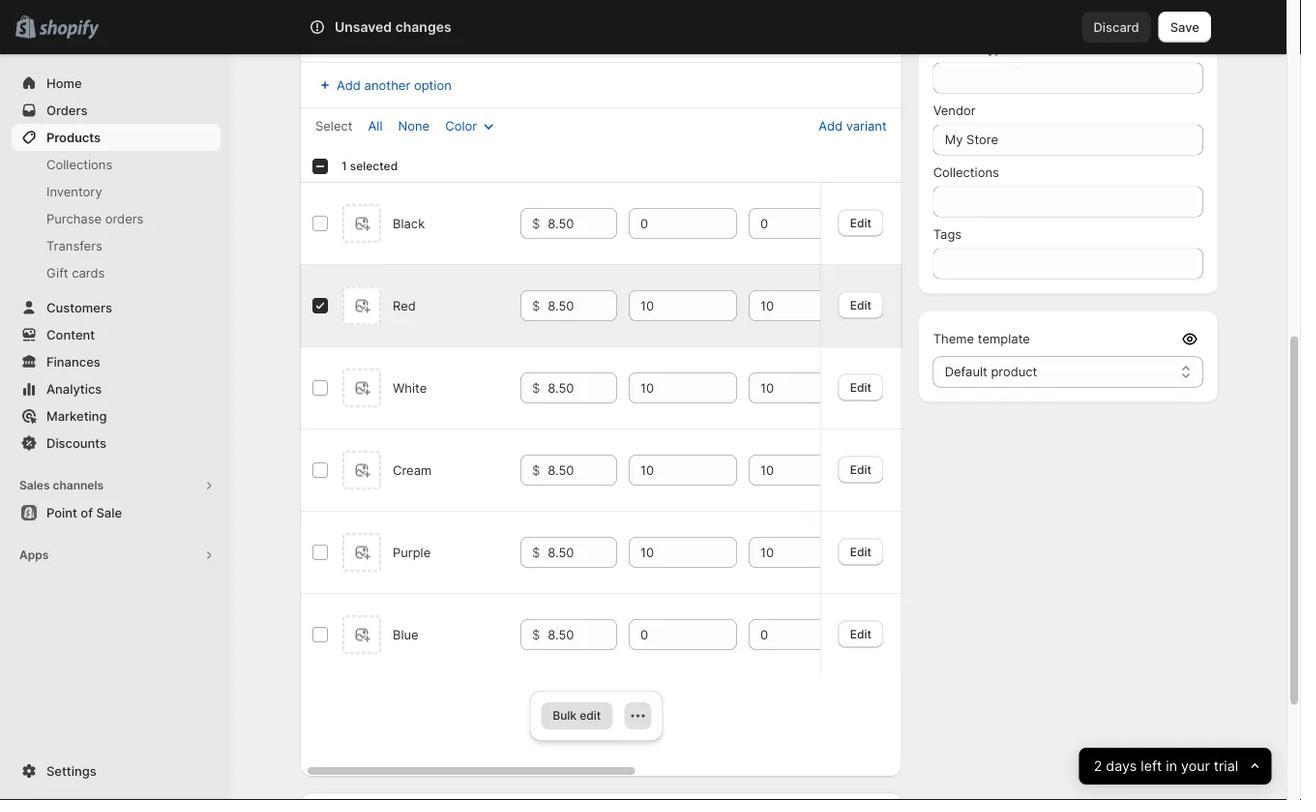 Task type: describe. For each thing, give the bounding box(es) containing it.
marketing
[[46, 408, 107, 423]]

cards
[[72, 265, 105, 280]]

none
[[398, 118, 430, 133]]

cream
[[393, 463, 432, 478]]

options element for edit button for black
[[393, 216, 425, 231]]

settings link
[[12, 758, 221, 785]]

all button
[[357, 112, 394, 139]]

variant
[[846, 118, 887, 133]]

add for add variant
[[819, 118, 843, 133]]

1
[[342, 159, 347, 173]]

options element for edit button associated with purple
[[393, 545, 431, 560]]

gift cards link
[[12, 259, 221, 286]]

blue
[[393, 627, 419, 642]]

edit for blue
[[850, 627, 872, 641]]

options element containing red
[[393, 298, 416, 313]]

channels
[[53, 479, 104, 493]]

content link
[[12, 321, 221, 348]]

purple
[[393, 545, 431, 560]]

$ text field for red
[[548, 290, 617, 321]]

transfers
[[46, 238, 102, 253]]

1 horizontal spatial collections
[[934, 165, 1000, 180]]

discard button
[[1082, 12, 1151, 43]]

discard
[[1094, 19, 1140, 34]]

apps
[[19, 548, 49, 562]]

1 vertical spatial black
[[393, 216, 425, 231]]

add variant button
[[807, 109, 899, 142]]

point
[[46, 505, 77, 520]]

options element for edit button for blue
[[393, 627, 419, 642]]

inventory
[[46, 184, 102, 199]]

add variant
[[819, 118, 887, 133]]

point of sale
[[46, 505, 122, 520]]

color
[[445, 118, 477, 133]]

point of sale link
[[12, 499, 221, 526]]

sales
[[19, 479, 50, 493]]

search button
[[363, 12, 924, 43]]

sale
[[96, 505, 122, 520]]

products
[[46, 130, 101, 145]]

shopify image
[[39, 20, 99, 39]]

2
[[1094, 758, 1102, 775]]

your
[[1181, 758, 1210, 775]]

customers link
[[12, 294, 221, 321]]

of
[[81, 505, 93, 520]]

options element for cream edit button
[[393, 463, 432, 478]]

transfers link
[[12, 232, 221, 259]]

bulk edit
[[553, 709, 601, 723]]

products link
[[12, 124, 221, 151]]

$ text field for purple
[[548, 537, 617, 568]]

default product
[[945, 364, 1038, 379]]

$ text field for blue
[[548, 619, 617, 650]]

theme
[[934, 331, 975, 346]]

add for add another option
[[337, 77, 361, 92]]

$ for white
[[532, 380, 540, 395]]

home link
[[12, 70, 221, 97]]

selected
[[350, 159, 398, 173]]

edit button for white
[[839, 374, 883, 401]]

sales channels button
[[12, 472, 221, 499]]

2 days left in your trial button
[[1079, 748, 1272, 785]]

purchase orders link
[[12, 205, 221, 232]]

finances link
[[12, 348, 221, 375]]

gift
[[46, 265, 68, 280]]

Collections text field
[[934, 186, 1204, 217]]

bulk edit button
[[541, 703, 613, 730]]

another
[[364, 77, 411, 92]]

edit for purple
[[850, 545, 872, 559]]

vendor
[[934, 103, 976, 118]]

orders
[[105, 211, 144, 226]]

select
[[315, 118, 353, 133]]

analytics
[[46, 381, 102, 396]]

save button
[[1159, 12, 1212, 43]]



Task type: vqa. For each thing, say whether or not it's contained in the screenshot.
Add for Add variant
yes



Task type: locate. For each thing, give the bounding box(es) containing it.
0 vertical spatial $ text field
[[548, 208, 617, 239]]

1 horizontal spatial red
[[422, 28, 444, 42]]

options element up white
[[393, 298, 416, 313]]

4 $ from the top
[[532, 463, 540, 478]]

options element containing cream
[[393, 463, 432, 478]]

days
[[1106, 758, 1137, 775]]

content
[[46, 327, 95, 342]]

1 edit from the top
[[850, 216, 872, 230]]

bulk
[[553, 709, 577, 723]]

$ for purple
[[532, 545, 540, 560]]

3 options element from the top
[[393, 380, 427, 395]]

black up another
[[369, 28, 399, 42]]

edit
[[850, 216, 872, 230], [850, 298, 872, 312], [850, 380, 872, 394], [850, 462, 872, 476], [850, 545, 872, 559], [850, 627, 872, 641]]

marketing link
[[12, 403, 221, 430]]

changes
[[395, 19, 452, 35]]

options element containing blue
[[393, 627, 419, 642]]

$ for blue
[[532, 627, 540, 642]]

edit
[[580, 709, 601, 723]]

1 edit button from the top
[[839, 209, 883, 236]]

edit button for blue
[[839, 621, 883, 648]]

3 edit from the top
[[850, 380, 872, 394]]

add left variant
[[819, 118, 843, 133]]

options element up the purple
[[393, 463, 432, 478]]

edit button for purple
[[839, 538, 883, 565]]

1 vertical spatial red
[[393, 298, 416, 313]]

2 $ text field from the top
[[548, 373, 617, 404]]

1 vertical spatial add
[[819, 118, 843, 133]]

finances
[[46, 354, 100, 369]]

options element containing black
[[393, 216, 425, 231]]

gift cards
[[46, 265, 105, 280]]

discounts link
[[12, 430, 221, 457]]

2 edit from the top
[[850, 298, 872, 312]]

trial
[[1214, 758, 1239, 775]]

tags
[[934, 227, 962, 242]]

Tags text field
[[934, 248, 1204, 279]]

color button
[[434, 112, 510, 139]]

apps button
[[12, 542, 221, 569]]

template
[[978, 331, 1031, 346]]

all
[[368, 118, 383, 133]]

options element containing white
[[393, 380, 427, 395]]

4 edit button from the top
[[839, 456, 883, 483]]

unsaved
[[335, 19, 392, 35]]

purchase orders
[[46, 211, 144, 226]]

type
[[984, 41, 1010, 56]]

$ text field
[[548, 208, 617, 239], [548, 537, 617, 568]]

add another option
[[337, 77, 452, 92]]

$ for black
[[532, 216, 540, 231]]

1 $ from the top
[[532, 216, 540, 231]]

6 $ from the top
[[532, 627, 540, 642]]

1 selected
[[342, 159, 398, 173]]

orders
[[46, 103, 88, 118]]

point of sale button
[[0, 499, 232, 526]]

edit button for black
[[839, 209, 883, 236]]

6 edit from the top
[[850, 627, 872, 641]]

black down selected in the top left of the page
[[393, 216, 425, 231]]

1 vertical spatial $ text field
[[548, 537, 617, 568]]

0 vertical spatial red
[[422, 28, 444, 42]]

collections
[[46, 157, 112, 172], [934, 165, 1000, 180]]

edit for white
[[850, 380, 872, 394]]

add another option button
[[304, 72, 463, 99]]

theme template
[[934, 331, 1031, 346]]

edit for cream
[[850, 462, 872, 476]]

options element containing purple
[[393, 545, 431, 560]]

1 options element from the top
[[393, 216, 425, 231]]

options element up cream
[[393, 380, 427, 395]]

2 edit button from the top
[[839, 292, 883, 319]]

2 options element from the top
[[393, 298, 416, 313]]

4 edit from the top
[[850, 462, 872, 476]]

options element down the purple
[[393, 627, 419, 642]]

unsaved changes
[[335, 19, 452, 35]]

$ text field for white
[[548, 373, 617, 404]]

customers
[[46, 300, 112, 315]]

1 horizontal spatial add
[[819, 118, 843, 133]]

red up option
[[422, 28, 444, 42]]

product type
[[934, 41, 1010, 56]]

default
[[945, 364, 988, 379]]

6 edit button from the top
[[839, 621, 883, 648]]

1 $ text field from the top
[[548, 208, 617, 239]]

inventory link
[[12, 178, 221, 205]]

save
[[1171, 19, 1200, 34]]

0 vertical spatial add
[[337, 77, 361, 92]]

3 $ from the top
[[532, 380, 540, 395]]

0 horizontal spatial red
[[393, 298, 416, 313]]

0 horizontal spatial collections
[[46, 157, 112, 172]]

$ text field for cream
[[548, 455, 617, 486]]

5 $ from the top
[[532, 545, 540, 560]]

Vendor text field
[[934, 124, 1204, 155]]

options element
[[393, 216, 425, 231], [393, 298, 416, 313], [393, 380, 427, 395], [393, 463, 432, 478], [393, 545, 431, 560], [393, 627, 419, 642]]

collections link
[[12, 151, 221, 178]]

analytics link
[[12, 375, 221, 403]]

home
[[46, 75, 82, 90]]

3 edit button from the top
[[839, 374, 883, 401]]

$ text field for black
[[548, 208, 617, 239]]

purchase
[[46, 211, 102, 226]]

options element for edit button corresponding to white
[[393, 380, 427, 395]]

add left another
[[337, 77, 361, 92]]

white
[[393, 380, 427, 395]]

None number field
[[629, 208, 708, 239], [749, 208, 828, 239], [629, 290, 708, 321], [749, 290, 828, 321], [629, 373, 708, 404], [749, 373, 828, 404], [629, 455, 708, 486], [749, 455, 828, 486], [629, 537, 708, 568], [749, 537, 828, 568], [629, 619, 708, 650], [749, 619, 828, 650], [629, 208, 708, 239], [749, 208, 828, 239], [629, 290, 708, 321], [749, 290, 828, 321], [629, 373, 708, 404], [749, 373, 828, 404], [629, 455, 708, 486], [749, 455, 828, 486], [629, 537, 708, 568], [749, 537, 828, 568], [629, 619, 708, 650], [749, 619, 828, 650]]

red
[[422, 28, 444, 42], [393, 298, 416, 313]]

$
[[532, 216, 540, 231], [532, 298, 540, 313], [532, 380, 540, 395], [532, 463, 540, 478], [532, 545, 540, 560], [532, 627, 540, 642]]

product
[[934, 41, 980, 56]]

2 $ text field from the top
[[548, 537, 617, 568]]

$ text field
[[548, 290, 617, 321], [548, 373, 617, 404], [548, 455, 617, 486], [548, 619, 617, 650]]

orders link
[[12, 97, 221, 124]]

sales channels
[[19, 479, 104, 493]]

edit for black
[[850, 216, 872, 230]]

black
[[369, 28, 399, 42], [393, 216, 425, 231]]

edit button for cream
[[839, 456, 883, 483]]

4 options element from the top
[[393, 463, 432, 478]]

search
[[394, 19, 436, 34]]

3 $ text field from the top
[[548, 455, 617, 486]]

collections down vendor
[[934, 165, 1000, 180]]

2 $ from the top
[[532, 298, 540, 313]]

discounts
[[46, 435, 106, 450]]

options element down cream
[[393, 545, 431, 560]]

Product type text field
[[934, 62, 1204, 93]]

none button
[[387, 112, 441, 139]]

in
[[1166, 758, 1178, 775]]

option
[[414, 77, 452, 92]]

4 $ text field from the top
[[548, 619, 617, 650]]

0 horizontal spatial add
[[337, 77, 361, 92]]

collections up inventory
[[46, 157, 112, 172]]

add
[[337, 77, 361, 92], [819, 118, 843, 133]]

5 edit button from the top
[[839, 538, 883, 565]]

$ for red
[[532, 298, 540, 313]]

left
[[1141, 758, 1162, 775]]

product
[[991, 364, 1038, 379]]

red up white
[[393, 298, 416, 313]]

1 $ text field from the top
[[548, 290, 617, 321]]

5 options element from the top
[[393, 545, 431, 560]]

0 vertical spatial black
[[369, 28, 399, 42]]

$ for cream
[[532, 463, 540, 478]]

6 options element from the top
[[393, 627, 419, 642]]

5 edit from the top
[[850, 545, 872, 559]]

settings
[[46, 764, 96, 779]]

2 days left in your trial
[[1094, 758, 1239, 775]]

options element down selected in the top left of the page
[[393, 216, 425, 231]]



